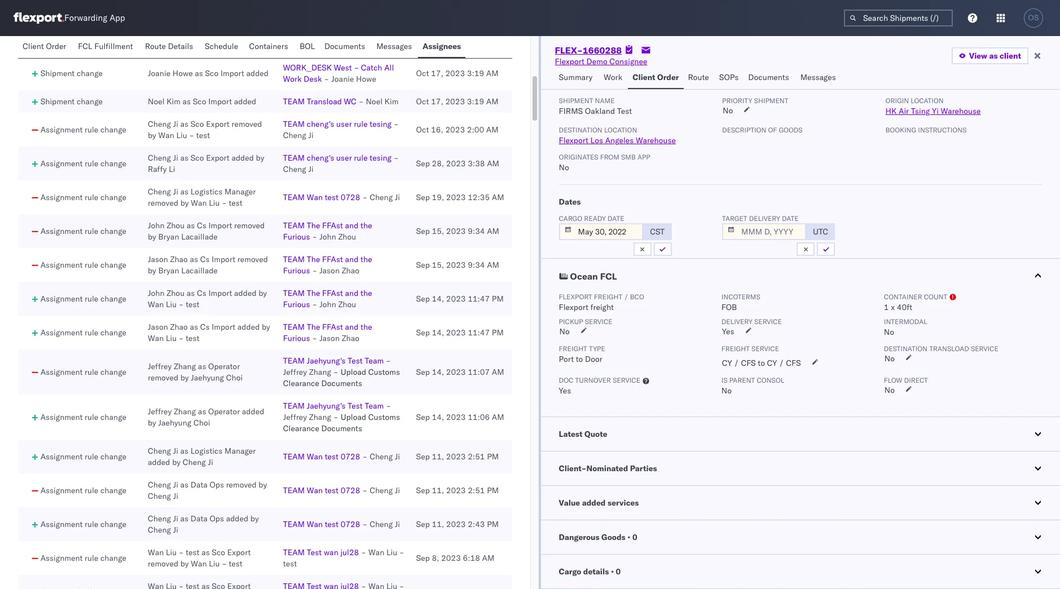 Task type: locate. For each thing, give the bounding box(es) containing it.
1 sep 15, 2023 9:34 am from the top
[[416, 226, 499, 236]]

as inside jason zhao as cs import removed by bryan lacaillade
[[190, 254, 198, 265]]

0 vertical spatial jaehyung
[[191, 373, 224, 383]]

consol
[[757, 376, 785, 385]]

1 kim from the left
[[167, 96, 181, 107]]

3:19 for joanie howe
[[467, 68, 484, 78]]

flexport up originates
[[559, 135, 589, 146]]

2 west - catch all work desk from the top
[[283, 63, 394, 84]]

1 west from the top
[[334, 29, 352, 39]]

2 lacaillade from the top
[[181, 266, 218, 276]]

choi up 'cheng ji as logistics manager added by cheng ji'
[[194, 418, 210, 428]]

shipment inside shipment name firms oakland test
[[559, 96, 593, 105]]

2 sep 15, 2023 9:34 am from the top
[[416, 260, 499, 270]]

0 vertical spatial ops
[[210, 480, 224, 490]]

as inside the cheng ji as data ops added by cheng ji
[[180, 514, 189, 524]]

2 clearance from the top
[[283, 424, 319, 434]]

upload for sep 14, 2023 11:07 am
[[341, 367, 366, 378]]

1 vertical spatial manager
[[225, 187, 256, 197]]

9:34 for jason zhao
[[468, 260, 485, 270]]

2 noel from the left
[[366, 96, 383, 107]]

operator down jason zhao as cs import added by wan liu - test
[[208, 362, 240, 372]]

1 vertical spatial choi
[[194, 418, 210, 428]]

mmm d, yyyy text field down ready
[[559, 223, 643, 240]]

rule
[[354, 119, 368, 129], [85, 125, 98, 135], [354, 153, 368, 163], [85, 159, 98, 169], [85, 192, 98, 203], [85, 226, 98, 236], [85, 260, 98, 270], [85, 294, 98, 304], [85, 328, 98, 338], [85, 367, 98, 378], [85, 412, 98, 423], [85, 452, 98, 462], [85, 486, 98, 496], [85, 520, 98, 530], [85, 554, 98, 564]]

1 vertical spatial 17,
[[431, 68, 443, 78]]

test inside shipment name firms oakland test
[[617, 106, 632, 116]]

service
[[585, 318, 613, 326], [754, 318, 782, 326], [971, 345, 999, 353], [613, 376, 640, 385]]

2023 for jeffrey zhang as operator removed by jaehyung choi
[[446, 367, 466, 378]]

doc
[[559, 376, 574, 385]]

1 horizontal spatial freight
[[722, 345, 750, 353]]

1 sep from the top
[[416, 159, 430, 169]]

sep for jeffrey zhang as operator removed by jaehyung choi
[[416, 367, 430, 378]]

11 team from the top
[[283, 452, 305, 462]]

12 sep from the top
[[416, 554, 430, 564]]

1 horizontal spatial 0
[[633, 533, 637, 543]]

howe up "wc"
[[356, 74, 376, 84]]

service right transload
[[971, 345, 999, 353]]

ffast
[[322, 221, 343, 231], [322, 254, 343, 265], [322, 288, 343, 299], [322, 322, 343, 332]]

import down john zhou as cs import added by wan liu - test
[[212, 322, 235, 332]]

1 vertical spatial logistics
[[191, 187, 223, 197]]

tesing for sep 28, 2023 3:38 am
[[370, 153, 392, 163]]

as down cheng ji as logistics manager removed by wan liu - test
[[187, 221, 195, 231]]

4 ffast from the top
[[322, 322, 343, 332]]

cs for john zhou as cs import added by wan liu - test
[[197, 288, 206, 299]]

order left route button on the top right
[[657, 72, 679, 82]]

0 horizontal spatial /
[[624, 293, 628, 301]]

1 horizontal spatial choi
[[226, 373, 243, 383]]

Search Shipments (/) text field
[[844, 10, 953, 27]]

15, for jason zhao
[[432, 260, 444, 270]]

west
[[334, 29, 352, 39], [334, 63, 352, 73]]

user
[[336, 119, 352, 129], [336, 153, 352, 163]]

freight down ocean fcl
[[594, 293, 622, 301]]

0 vertical spatial order
[[46, 41, 66, 51]]

11:47 for john zhou
[[468, 294, 490, 304]]

0 vertical spatial 3:19
[[467, 34, 484, 45]]

as inside jeffrey zhang as operator removed by jaehyung choi
[[198, 362, 206, 372]]

ocean fcl
[[570, 271, 617, 282]]

0 horizontal spatial documents button
[[320, 36, 372, 58]]

import down john zhou as cs import removed by bryan lacaillade
[[212, 254, 235, 265]]

cheng ji as data ops removed by cheng ji
[[148, 480, 267, 502]]

2 vertical spatial export
[[227, 548, 251, 558]]

4 team from the top
[[283, 192, 305, 203]]

export inside cheng ji as sco export removed by wan liu - test
[[206, 119, 230, 129]]

west - catch all work desk for joanie howe
[[283, 63, 394, 84]]

cheng's
[[307, 119, 334, 129], [307, 153, 334, 163]]

1 vertical spatial customs
[[368, 412, 400, 423]]

1 team wan test 0728 - cheng ji from the top
[[283, 192, 400, 203]]

assignment for jeffrey zhang as operator added by jaehyung choi
[[40, 412, 83, 423]]

client-nominated parties
[[559, 464, 657, 474]]

freight
[[559, 345, 587, 353], [722, 345, 750, 353]]

1 17, from the top
[[431, 34, 443, 45]]

fcl inside button
[[600, 271, 617, 282]]

incoterms fob
[[722, 293, 761, 313]]

1 ops from the top
[[210, 480, 224, 490]]

ops inside the cheng ji as data ops added by cheng ji
[[210, 514, 224, 524]]

by inside the cheng ji as sco export added by raffy li
[[256, 153, 264, 163]]

pezza inside nicholas pezza as logistics manager added
[[181, 29, 202, 39]]

joanie up team transload wc - noel kim
[[331, 74, 354, 84]]

destination up los
[[559, 126, 603, 134]]

no inside is parent consol no
[[722, 386, 732, 396]]

export down cheng ji as sco export removed by wan liu - test
[[206, 153, 230, 163]]

removed inside john zhou as cs import removed by bryan lacaillade
[[234, 221, 265, 231]]

0 vertical spatial team cheng's user rule tesing - cheng ji
[[283, 119, 399, 141]]

2023 for wan liu - test as sco export removed by wan liu - test
[[441, 554, 461, 564]]

schedule
[[205, 41, 238, 51]]

freight up pickup service
[[591, 302, 614, 313]]

2 oct from the top
[[416, 68, 429, 78]]

1 work_desk from the top
[[283, 29, 332, 39]]

13 assignment from the top
[[40, 554, 83, 564]]

11 assignment from the top
[[40, 486, 83, 496]]

9 sep from the top
[[416, 452, 430, 462]]

0 horizontal spatial noel
[[148, 96, 165, 107]]

pm for cheng ji as data ops added by cheng ji
[[487, 520, 499, 530]]

1 vertical spatial client order button
[[628, 67, 684, 89]]

route inside 'route details' button
[[145, 41, 166, 51]]

target delivery date
[[722, 214, 799, 223]]

service right turnover
[[613, 376, 640, 385]]

0 vertical spatial - john zhou
[[312, 232, 356, 242]]

0 vertical spatial 17,
[[431, 34, 443, 45]]

team cheng's user rule tesing - cheng ji for sep 28, 2023 3:38 am
[[283, 153, 399, 174]]

0 horizontal spatial route
[[145, 41, 166, 51]]

warehouse right angeles
[[636, 135, 676, 146]]

freight service
[[722, 345, 779, 353]]

3 sep from the top
[[416, 226, 430, 236]]

furious for john zhou as cs import removed by bryan lacaillade
[[283, 232, 310, 242]]

4 oct from the top
[[416, 125, 429, 135]]

date
[[608, 214, 624, 223], [782, 214, 799, 223]]

route left the details on the top of page
[[145, 41, 166, 51]]

pezza
[[181, 29, 202, 39], [365, 40, 385, 50]]

choi inside jeffrey zhang as operator removed by jaehyung choi
[[226, 373, 243, 383]]

zhou inside john zhou as cs import added by wan liu - test
[[167, 288, 185, 299]]

/ up parent
[[734, 358, 739, 368]]

sep for john zhou as cs import removed by bryan lacaillade
[[416, 226, 430, 236]]

• right details
[[611, 567, 614, 577]]

3 ffast from the top
[[322, 288, 343, 299]]

sco inside cheng ji as sco export removed by wan liu - test
[[191, 119, 204, 129]]

freight for freight type port to door
[[559, 345, 587, 353]]

joanie down 'route details' button
[[148, 68, 170, 78]]

2 tesing from the top
[[370, 153, 392, 163]]

documents button up shipment
[[744, 67, 796, 89]]

0 vertical spatial 9:34
[[468, 226, 485, 236]]

3 team wan test 0728 - cheng ji from the top
[[283, 486, 400, 496]]

fcl down forwarding
[[78, 41, 92, 51]]

import for jason zhao as cs import added by wan liu - test
[[212, 322, 235, 332]]

2 cfs from the left
[[786, 358, 801, 368]]

by for cheng ji as logistics manager removed by wan liu - test
[[180, 198, 189, 208]]

bryan up john zhou as cs import added by wan liu - test
[[158, 266, 179, 276]]

0 horizontal spatial joanie
[[148, 68, 170, 78]]

2 11, from the top
[[432, 486, 444, 496]]

- nicholas pezza
[[324, 40, 385, 50]]

test
[[617, 106, 632, 116], [348, 356, 363, 366], [348, 401, 363, 411], [307, 548, 322, 558]]

team wan test 0728 - cheng ji for cheng ji as logistics manager added by cheng ji
[[283, 452, 400, 462]]

1 vertical spatial freight
[[591, 302, 614, 313]]

28,
[[432, 159, 444, 169]]

client order
[[23, 41, 66, 51], [633, 72, 679, 82]]

16,
[[431, 125, 443, 135]]

cs inside jason zhao as cs import added by wan liu - test
[[200, 322, 210, 332]]

2 the ffast and the furious from the top
[[283, 254, 372, 276]]

as inside the cheng ji as sco export added by raffy li
[[180, 153, 189, 163]]

client order button down flexport. image
[[18, 36, 74, 58]]

sep for john zhou as cs import added by wan liu - test
[[416, 294, 430, 304]]

2 oct 17, 2023 3:19 am from the top
[[416, 68, 499, 78]]

desk up transload
[[304, 74, 322, 84]]

1 horizontal spatial app
[[638, 153, 650, 161]]

0 horizontal spatial choi
[[194, 418, 210, 428]]

0 vertical spatial •
[[628, 533, 631, 543]]

2 assignment rule change from the top
[[40, 159, 126, 169]]

2023 for cheng ji as sco export added by raffy li
[[446, 159, 466, 169]]

1 horizontal spatial destination
[[884, 345, 928, 353]]

- inside jason zhao as cs import added by wan liu - test
[[179, 333, 184, 344]]

view as client button
[[952, 47, 1029, 64]]

0 vertical spatial sep 11, 2023 2:51 pm
[[416, 452, 499, 462]]

x
[[891, 302, 895, 313]]

shipment name firms oakland test
[[559, 96, 632, 116]]

2 vertical spatial 3:19
[[467, 96, 484, 107]]

1 horizontal spatial yes
[[722, 327, 734, 337]]

by inside jason zhao as cs import removed by bryan lacaillade
[[148, 266, 156, 276]]

assignees button
[[418, 36, 466, 58]]

date for utc
[[782, 214, 799, 223]]

0 horizontal spatial client order
[[23, 41, 66, 51]]

west - catch all work desk up - joanie howe
[[283, 29, 394, 50]]

1 2:51 from the top
[[468, 452, 485, 462]]

jaehyung up 'jeffrey zhang as operator added by jaehyung choi'
[[191, 373, 224, 383]]

0 vertical spatial location
[[911, 96, 944, 105]]

destination down intermodal no
[[884, 345, 928, 353]]

team jaehyung's test team - jeffrey zhang -
[[283, 356, 391, 378], [283, 401, 391, 423]]

7 sep from the top
[[416, 367, 430, 378]]

import for joanie howe as sco import added
[[221, 68, 244, 78]]

2023 for joanie howe as sco import added
[[445, 68, 465, 78]]

west for joanie
[[334, 63, 352, 73]]

data for added
[[191, 514, 208, 524]]

john zhou as cs import removed by bryan lacaillade
[[148, 221, 265, 242]]

assignment rule change for jason zhao as cs import added by wan liu - test
[[40, 328, 126, 338]]

am for nicholas pezza as logistics manager added
[[486, 34, 499, 45]]

0 horizontal spatial cy
[[722, 358, 732, 368]]

1660288
[[583, 45, 622, 56]]

2 desk from the top
[[304, 74, 322, 84]]

0 vertical spatial 11:47
[[468, 294, 490, 304]]

manager for nicholas pezza as logistics manager added
[[148, 40, 179, 50]]

ops for removed
[[210, 480, 224, 490]]

pm for john zhou as cs import added by wan liu - test
[[492, 294, 504, 304]]

2 work_desk from the top
[[283, 63, 332, 73]]

jaehyung inside 'jeffrey zhang as operator added by jaehyung choi'
[[158, 418, 192, 428]]

cs inside john zhou as cs import added by wan liu - test
[[197, 288, 206, 299]]

instructions
[[918, 126, 967, 134]]

flex-
[[555, 45, 583, 56]]

1 11, from the top
[[432, 452, 444, 462]]

logistics for cheng ji as logistics manager added by cheng ji
[[191, 446, 223, 456]]

11, up sep 11, 2023 2:43 pm
[[432, 486, 444, 496]]

2:51
[[468, 452, 485, 462], [468, 486, 485, 496]]

2 team cheng's user rule tesing - cheng ji from the top
[[283, 153, 399, 174]]

am for jeffrey zhang as operator removed by jaehyung choi
[[492, 367, 504, 378]]

10 assignment rule change from the top
[[40, 452, 126, 462]]

desk for - nicholas pezza
[[304, 40, 322, 50]]

1 assignment rule change from the top
[[40, 125, 126, 135]]

as inside cheng ji as logistics manager removed by wan liu - test
[[180, 187, 189, 197]]

0 horizontal spatial location
[[604, 126, 637, 134]]

0 vertical spatial oct 17, 2023 3:19 am
[[416, 34, 499, 45]]

sco up cheng ji as sco export removed by wan liu - test
[[193, 96, 206, 107]]

yes down delivery
[[722, 327, 734, 337]]

wan inside cheng ji as logistics manager removed by wan liu - test
[[191, 198, 207, 208]]

the
[[307, 221, 320, 231], [307, 254, 320, 265], [307, 288, 320, 299], [307, 322, 320, 332]]

as down jason zhao as cs import removed by bryan lacaillade
[[187, 288, 195, 299]]

4 assignment rule change from the top
[[40, 226, 126, 236]]

0 right 'goods'
[[633, 533, 637, 543]]

am for noel kim as sco import added
[[486, 96, 499, 107]]

jeffrey
[[148, 362, 172, 372], [283, 367, 307, 378], [148, 407, 172, 417], [283, 412, 307, 423]]

1
[[884, 302, 889, 313]]

choi for jeffrey zhang as operator added by jaehyung choi
[[194, 418, 210, 428]]

0 horizontal spatial date
[[608, 214, 624, 223]]

1 14, from the top
[[432, 294, 444, 304]]

jaehyung for jeffrey zhang as operator removed by jaehyung choi
[[191, 373, 224, 383]]

am for cheng ji as sco export added by raffy li
[[487, 159, 499, 169]]

sep 14, 2023 11:47 pm for - john zhou
[[416, 294, 504, 304]]

as right view
[[989, 51, 998, 61]]

work_desk for - joanie howe
[[283, 63, 332, 73]]

client down flexport. image
[[23, 41, 44, 51]]

manager inside 'cheng ji as logistics manager added by cheng ji'
[[225, 446, 256, 456]]

12 assignment rule change from the top
[[40, 520, 126, 530]]

howe
[[173, 68, 193, 78], [356, 74, 376, 84]]

2 operator from the top
[[208, 407, 240, 417]]

10 assignment from the top
[[40, 452, 83, 462]]

all down - nicholas pezza
[[384, 63, 394, 73]]

nicholas up - joanie howe
[[331, 40, 363, 50]]

2 shipment change from the top
[[40, 68, 103, 78]]

as down jason zhao as cs import added by wan liu - test
[[198, 362, 206, 372]]

lacaillade
[[181, 232, 218, 242], [181, 266, 218, 276]]

and for john zhou as cs import removed by bryan lacaillade
[[345, 221, 359, 231]]

change for cheng ji as logistics manager added by cheng ji
[[100, 452, 126, 462]]

1 horizontal spatial date
[[782, 214, 799, 223]]

sep 11, 2023 2:51 pm up sep 11, 2023 2:43 pm
[[416, 486, 499, 496]]

0728
[[341, 192, 360, 203], [341, 452, 360, 462], [341, 486, 360, 496], [341, 520, 360, 530]]

lacaillade up john zhou as cs import added by wan liu - test
[[181, 266, 218, 276]]

the
[[361, 221, 372, 231], [361, 254, 372, 265], [361, 288, 372, 299], [361, 322, 372, 332]]

sco inside wan liu - test as sco export removed by wan liu - test
[[212, 548, 225, 558]]

17, for joanie howe
[[431, 68, 443, 78]]

sco inside the cheng ji as sco export added by raffy li
[[191, 153, 204, 163]]

4 the from the top
[[361, 322, 372, 332]]

1 vertical spatial 15,
[[432, 260, 444, 270]]

1 horizontal spatial noel
[[366, 96, 383, 107]]

destination location flexport los angeles warehouse
[[559, 126, 676, 146]]

sep 8, 2023 6:18 am
[[416, 554, 494, 564]]

oct for team transload wc - noel kim
[[416, 96, 429, 107]]

ji inside the cheng ji as sco export added by raffy li
[[173, 153, 178, 163]]

4 sep from the top
[[416, 260, 430, 270]]

cargo down the dates
[[559, 214, 582, 223]]

1 mmm d, yyyy text field from the left
[[559, 223, 643, 240]]

1 cargo from the top
[[559, 214, 582, 223]]

no down the "priority"
[[723, 106, 733, 116]]

0 vertical spatial route
[[145, 41, 166, 51]]

1 horizontal spatial cy
[[767, 358, 777, 368]]

cy / cfs to cy / cfs
[[722, 358, 801, 368]]

client order for top client order button
[[23, 41, 66, 51]]

client order button down consignee
[[628, 67, 684, 89]]

date right ready
[[608, 214, 624, 223]]

1 horizontal spatial location
[[911, 96, 944, 105]]

pezza up - joanie howe
[[365, 40, 385, 50]]

work_desk down bol "button"
[[283, 63, 332, 73]]

sep 11, 2023 2:51 pm down 'sep 14, 2023 11:06 am'
[[416, 452, 499, 462]]

app right smb
[[638, 153, 650, 161]]

john inside john zhou as cs import removed by bryan lacaillade
[[148, 221, 165, 231]]

1 vertical spatial location
[[604, 126, 637, 134]]

ops inside cheng ji as data ops removed by cheng ji
[[210, 480, 224, 490]]

to down service
[[758, 358, 765, 368]]

am for cheng ji as sco export removed by wan liu - test
[[486, 125, 499, 135]]

3 oct 17, 2023 3:19 am from the top
[[416, 96, 499, 107]]

1 vertical spatial operator
[[208, 407, 240, 417]]

dangerous
[[559, 533, 600, 543]]

description
[[722, 126, 766, 134]]

by for john zhou as cs import added by wan liu - test
[[259, 288, 267, 299]]

0 vertical spatial cargo
[[559, 214, 582, 223]]

manager inside nicholas pezza as logistics manager added
[[148, 40, 179, 50]]

operator
[[208, 362, 240, 372], [208, 407, 240, 417]]

1 oct from the top
[[416, 34, 429, 45]]

by inside 'cheng ji as logistics manager added by cheng ji'
[[172, 458, 181, 468]]

0 vertical spatial team
[[365, 356, 384, 366]]

import down jason zhao as cs import removed by bryan lacaillade
[[208, 288, 232, 299]]

by for cheng ji as logistics manager added by cheng ji
[[172, 458, 181, 468]]

40ft
[[897, 302, 913, 313]]

2 and from the top
[[345, 254, 359, 265]]

7 team from the top
[[283, 288, 305, 299]]

0 vertical spatial client
[[23, 41, 44, 51]]

1 vertical spatial user
[[336, 153, 352, 163]]

import down joanie howe as sco import added at top left
[[208, 96, 232, 107]]

- inside cheng ji as logistics manager removed by wan liu - test
[[222, 198, 227, 208]]

15, for john zhou
[[432, 226, 444, 236]]

removed
[[232, 119, 262, 129], [148, 198, 178, 208], [234, 221, 265, 231], [237, 254, 268, 265], [148, 373, 178, 383], [226, 480, 257, 490], [148, 559, 178, 569]]

upload customs clearance documents for sep 14, 2023 11:07 am
[[283, 367, 400, 389]]

west - catch all work desk up team transload wc - noel kim
[[283, 63, 394, 84]]

5 sep from the top
[[416, 294, 430, 304]]

sco for cheng ji as sco export removed by wan liu - test
[[191, 119, 204, 129]]

0 horizontal spatial •
[[611, 567, 614, 577]]

manager down 'jeffrey zhang as operator added by jaehyung choi'
[[225, 446, 256, 456]]

order down "forwarding app" link
[[46, 41, 66, 51]]

1 vertical spatial 9:34
[[468, 260, 485, 270]]

nicholas
[[148, 29, 179, 39], [331, 40, 363, 50]]

by
[[148, 130, 156, 141], [256, 153, 264, 163], [180, 198, 189, 208], [148, 232, 156, 242], [148, 266, 156, 276], [259, 288, 267, 299], [262, 322, 270, 332], [180, 373, 189, 383], [148, 418, 156, 428], [172, 458, 181, 468], [259, 480, 267, 490], [250, 514, 259, 524], [180, 559, 189, 569]]

by inside jason zhao as cs import added by wan liu - test
[[262, 322, 270, 332]]

• for details
[[611, 567, 614, 577]]

1 vertical spatial 11,
[[432, 486, 444, 496]]

2 3:19 from the top
[[467, 68, 484, 78]]

choi inside 'jeffrey zhang as operator added by jaehyung choi'
[[194, 418, 210, 428]]

bryan inside john zhou as cs import removed by bryan lacaillade
[[158, 232, 179, 242]]

MMM D, YYYY text field
[[559, 223, 643, 240], [722, 223, 806, 240]]

as up schedule
[[204, 29, 212, 39]]

4 the ffast and the furious from the top
[[283, 322, 372, 344]]

priority
[[722, 96, 752, 105]]

2 17, from the top
[[431, 68, 443, 78]]

0 horizontal spatial howe
[[173, 68, 193, 78]]

clearance for jeffrey zhang as operator added by jaehyung choi
[[283, 424, 319, 434]]

bryan inside jason zhao as cs import removed by bryan lacaillade
[[158, 266, 179, 276]]

manager right fulfillment
[[148, 40, 179, 50]]

am for joanie howe as sco import added
[[486, 68, 499, 78]]

0 vertical spatial west - catch all work desk
[[283, 29, 394, 50]]

ji inside cheng ji as logistics manager removed by wan liu - test
[[173, 187, 178, 197]]

2 horizontal spatial /
[[779, 358, 784, 368]]

the ffast and the furious for jason zhao as cs import removed by bryan lacaillade
[[283, 254, 372, 276]]

0 vertical spatial sep 15, 2023 9:34 am
[[416, 226, 499, 236]]

priority shipment
[[722, 96, 789, 105]]

added inside the cheng ji as sco export added by raffy li
[[232, 153, 254, 163]]

jaehyung inside jeffrey zhang as operator removed by jaehyung choi
[[191, 373, 224, 383]]

4 14, from the top
[[432, 412, 444, 423]]

1 ffast from the top
[[322, 221, 343, 231]]

as down the cheng ji as sco export added by raffy li
[[180, 187, 189, 197]]

14, for jeffrey zhang as operator removed by jaehyung choi
[[432, 367, 444, 378]]

2 vertical spatial 11,
[[432, 520, 444, 530]]

2 9:34 from the top
[[468, 260, 485, 270]]

wan
[[158, 130, 174, 141], [307, 192, 323, 203], [191, 198, 207, 208], [148, 300, 164, 310], [148, 333, 164, 344], [307, 452, 323, 462], [307, 486, 323, 496], [307, 520, 323, 530], [148, 548, 164, 558], [368, 548, 384, 558], [191, 559, 207, 569]]

los
[[591, 135, 603, 146]]

lacaillade inside jason zhao as cs import removed by bryan lacaillade
[[181, 266, 218, 276]]

2023 for nicholas pezza as logistics manager added
[[445, 34, 465, 45]]

0 horizontal spatial nicholas
[[148, 29, 179, 39]]

import for jason zhao as cs import removed by bryan lacaillade
[[212, 254, 235, 265]]

0 vertical spatial sep 14, 2023 11:47 pm
[[416, 294, 504, 304]]

1 vertical spatial 11:47
[[468, 328, 490, 338]]

assignment for cheng ji as data ops added by cheng ji
[[40, 520, 83, 530]]

2:51 for cheng ji as data ops removed by cheng ji
[[468, 486, 485, 496]]

forwarding app link
[[14, 12, 125, 24]]

0 vertical spatial cheng's
[[307, 119, 334, 129]]

assignment rule change
[[40, 125, 126, 135], [40, 159, 126, 169], [40, 192, 126, 203], [40, 226, 126, 236], [40, 260, 126, 270], [40, 294, 126, 304], [40, 328, 126, 338], [40, 367, 126, 378], [40, 412, 126, 423], [40, 452, 126, 462], [40, 486, 126, 496], [40, 520, 126, 530], [40, 554, 126, 564]]

as down cheng ji as sco export removed by wan liu - test
[[180, 153, 189, 163]]

10 sep from the top
[[416, 486, 430, 496]]

assignment for cheng ji as sco export added by raffy li
[[40, 159, 83, 169]]

1 vertical spatial pezza
[[365, 40, 385, 50]]

location inside the origin location hk air tsing yi warehouse
[[911, 96, 944, 105]]

3 and from the top
[[345, 288, 359, 299]]

location for angeles
[[604, 126, 637, 134]]

sep 15, 2023 9:34 am for - jason zhao
[[416, 260, 499, 270]]

location inside destination location flexport los angeles warehouse
[[604, 126, 637, 134]]

2 vertical spatial manager
[[225, 446, 256, 456]]

port
[[559, 354, 574, 365]]

added for cheng ji as logistics manager added by cheng ji
[[148, 458, 170, 468]]

cy down service
[[767, 358, 777, 368]]

1 0728 from the top
[[341, 192, 360, 203]]

cs down john zhou as cs import added by wan liu - test
[[200, 322, 210, 332]]

1 vertical spatial clearance
[[283, 424, 319, 434]]

cs inside jason zhao as cs import removed by bryan lacaillade
[[200, 254, 210, 265]]

2:43
[[468, 520, 485, 530]]

removed inside cheng ji as logistics manager removed by wan liu - test
[[148, 198, 178, 208]]

0728 for cheng ji as logistics manager removed by wan liu - test
[[341, 192, 360, 203]]

2:51 up 2:43
[[468, 486, 485, 496]]

1 15, from the top
[[432, 226, 444, 236]]

the ffast and the furious for jason zhao as cs import added by wan liu - test
[[283, 322, 372, 344]]

sep for jason zhao as cs import removed by bryan lacaillade
[[416, 260, 430, 270]]

direct
[[904, 376, 928, 385]]

2 - john zhou from the top
[[312, 300, 356, 310]]

2 ffast from the top
[[322, 254, 343, 265]]

summary
[[559, 72, 593, 82]]

as down john zhou as cs import added by wan liu - test
[[190, 322, 198, 332]]

fob
[[722, 302, 737, 313]]

1 furious from the top
[[283, 232, 310, 242]]

no down is
[[722, 386, 732, 396]]

2 the from the top
[[361, 254, 372, 265]]

no inside originates from smb app no
[[559, 163, 569, 173]]

0 horizontal spatial destination
[[559, 126, 603, 134]]

flex-1660288 link
[[555, 45, 622, 56]]

originates from smb app no
[[559, 153, 650, 173]]

test inside jason zhao as cs import added by wan liu - test
[[186, 333, 199, 344]]

1 horizontal spatial client
[[633, 72, 655, 82]]

zhao
[[170, 254, 188, 265], [342, 266, 359, 276], [170, 322, 188, 332], [342, 333, 359, 344]]

as down 'jeffrey zhang as operator added by jaehyung choi'
[[180, 446, 189, 456]]

data down cheng ji as data ops removed by cheng ji
[[191, 514, 208, 524]]

1 vertical spatial oct 17, 2023 3:19 am
[[416, 68, 499, 78]]

1 vertical spatial client order
[[633, 72, 679, 82]]

5 assignment from the top
[[40, 260, 83, 270]]

by inside the cheng ji as data ops added by cheng ji
[[250, 514, 259, 524]]

added inside jason zhao as cs import added by wan liu - test
[[237, 322, 260, 332]]

import inside jason zhao as cs import added by wan liu - test
[[212, 322, 235, 332]]

1 horizontal spatial messages button
[[796, 67, 842, 89]]

4 team wan test 0728 - cheng ji from the top
[[283, 520, 400, 530]]

no down the flow
[[885, 385, 895, 396]]

team cheng's user rule tesing - cheng ji
[[283, 119, 399, 141], [283, 153, 399, 174]]

and for jason zhao as cs import added by wan liu - test
[[345, 322, 359, 332]]

1 vertical spatial upload customs clearance documents
[[283, 412, 400, 434]]

0728 for cheng ji as data ops removed by cheng ji
[[341, 486, 360, 496]]

2 2:51 from the top
[[468, 486, 485, 496]]

ffast for jason zhao as cs import removed by bryan lacaillade
[[322, 254, 343, 265]]

manager inside cheng ji as logistics manager removed by wan liu - test
[[225, 187, 256, 197]]

order
[[46, 41, 66, 51], [657, 72, 679, 82]]

11 sep from the top
[[416, 520, 430, 530]]

howe down the details on the top of page
[[173, 68, 193, 78]]

freight down delivery
[[722, 345, 750, 353]]

1 data from the top
[[191, 480, 208, 490]]

yes down doc
[[559, 386, 571, 396]]

0 horizontal spatial order
[[46, 41, 66, 51]]

removed inside jason zhao as cs import removed by bryan lacaillade
[[237, 254, 268, 265]]

15,
[[432, 226, 444, 236], [432, 260, 444, 270]]

0 vertical spatial messages button
[[372, 36, 418, 58]]

quote
[[585, 429, 607, 440]]

/ up the consol on the bottom right of page
[[779, 358, 784, 368]]

operator down jeffrey zhang as operator removed by jaehyung choi
[[208, 407, 240, 417]]

fcl right ocean
[[600, 271, 617, 282]]

1 vertical spatial 2:51
[[468, 486, 485, 496]]

6 assignment rule change from the top
[[40, 294, 126, 304]]

jason inside jason zhao as cs import added by wan liu - test
[[148, 322, 168, 332]]

export
[[206, 119, 230, 129], [206, 153, 230, 163], [227, 548, 251, 558]]

removed inside jeffrey zhang as operator removed by jaehyung choi
[[148, 373, 178, 383]]

team
[[283, 96, 305, 107], [283, 119, 305, 129], [283, 153, 305, 163], [283, 192, 305, 203], [283, 221, 305, 231], [283, 254, 305, 265], [283, 288, 305, 299], [283, 322, 305, 332], [283, 356, 305, 366], [283, 401, 305, 411], [283, 452, 305, 462], [283, 486, 305, 496], [283, 520, 305, 530], [283, 548, 305, 558]]

3:19 for noel kim
[[467, 96, 484, 107]]

assignment rule change for john zhou as cs import removed by bryan lacaillade
[[40, 226, 126, 236]]

1 horizontal spatial client order
[[633, 72, 679, 82]]

as inside cheng ji as data ops removed by cheng ji
[[180, 480, 189, 490]]

0 vertical spatial clearance
[[283, 379, 319, 389]]

cargo for cargo ready date
[[559, 214, 582, 223]]

1 shipment change from the top
[[40, 34, 103, 45]]

2 14, from the top
[[432, 328, 444, 338]]

app
[[110, 13, 125, 23], [638, 153, 650, 161]]

operator inside 'jeffrey zhang as operator added by jaehyung choi'
[[208, 407, 240, 417]]

cfs
[[741, 358, 756, 368], [786, 358, 801, 368]]

lacaillade for zhou
[[181, 232, 218, 242]]

bryan
[[158, 232, 179, 242], [158, 266, 179, 276]]

as down the noel kim as sco import added
[[180, 119, 189, 129]]

cs down john zhou as cs import removed by bryan lacaillade
[[200, 254, 210, 265]]

added inside nicholas pezza as logistics manager added
[[181, 40, 203, 50]]

zhang inside 'jeffrey zhang as operator added by jaehyung choi'
[[174, 407, 196, 417]]

tesing for oct 16, 2023 2:00 am
[[370, 119, 392, 129]]

1 all from the top
[[384, 29, 394, 39]]

by inside john zhou as cs import added by wan liu - test
[[259, 288, 267, 299]]

catch up - nicholas pezza
[[361, 29, 382, 39]]

0 horizontal spatial freight
[[559, 345, 587, 353]]

jason inside jason zhao as cs import removed by bryan lacaillade
[[148, 254, 168, 265]]

by inside cheng ji as data ops removed by cheng ji
[[259, 480, 267, 490]]

0 vertical spatial manager
[[148, 40, 179, 50]]

route left sops
[[688, 72, 709, 82]]

1 assignment from the top
[[40, 125, 83, 135]]

assignment for cheng ji as data ops removed by cheng ji
[[40, 486, 83, 496]]

1 vertical spatial 0
[[616, 567, 621, 577]]

sco down schedule button
[[205, 68, 219, 78]]

/ left bco
[[624, 293, 628, 301]]

nicholas up route details
[[148, 29, 179, 39]]

to right port
[[576, 354, 583, 365]]

and
[[345, 221, 359, 231], [345, 254, 359, 265], [345, 288, 359, 299], [345, 322, 359, 332]]

8 assignment rule change from the top
[[40, 367, 126, 378]]

logistics inside cheng ji as logistics manager removed by wan liu - test
[[191, 187, 223, 197]]

3 0728 from the top
[[341, 486, 360, 496]]

sep 11, 2023 2:51 pm for cheng ji as data ops removed by cheng ji
[[416, 486, 499, 496]]

logistics down 'jeffrey zhang as operator added by jaehyung choi'
[[191, 446, 223, 456]]

work inside work button
[[604, 72, 623, 82]]

as up the noel kim as sco import added
[[195, 68, 203, 78]]

operator inside jeffrey zhang as operator removed by jaehyung choi
[[208, 362, 240, 372]]

change
[[77, 34, 103, 45], [77, 68, 103, 78], [77, 96, 103, 107], [100, 125, 126, 135], [100, 159, 126, 169], [100, 192, 126, 203], [100, 226, 126, 236], [100, 260, 126, 270], [100, 294, 126, 304], [100, 328, 126, 338], [100, 367, 126, 378], [100, 412, 126, 423], [100, 452, 126, 462], [100, 486, 126, 496], [100, 520, 126, 530], [100, 554, 126, 564]]

sops
[[719, 72, 739, 82]]

0 vertical spatial data
[[191, 480, 208, 490]]

documents
[[324, 41, 365, 51], [748, 72, 789, 82], [321, 379, 362, 389], [321, 424, 362, 434]]

sco down the noel kim as sco import added
[[191, 119, 204, 129]]

as inside 'jeffrey zhang as operator added by jaehyung choi'
[[198, 407, 206, 417]]

0 horizontal spatial to
[[576, 354, 583, 365]]

1 freight from the left
[[559, 345, 587, 353]]

import down cheng ji as logistics manager removed by wan liu - test
[[208, 221, 232, 231]]

added inside 'cheng ji as logistics manager added by cheng ji'
[[148, 458, 170, 468]]

logistics up schedule
[[214, 29, 246, 39]]

client order down consignee
[[633, 72, 679, 82]]

fcl fulfillment
[[78, 41, 133, 51]]

manager down the cheng ji as sco export added by raffy li
[[225, 187, 256, 197]]

1 vertical spatial ops
[[210, 514, 224, 524]]

choi up 'jeffrey zhang as operator added by jaehyung choi'
[[226, 373, 243, 383]]

sco
[[205, 68, 219, 78], [193, 96, 206, 107], [191, 119, 204, 129], [191, 153, 204, 163], [212, 548, 225, 558]]

0 vertical spatial yes
[[722, 327, 734, 337]]

1 vertical spatial app
[[638, 153, 650, 161]]

fcl inside button
[[78, 41, 92, 51]]

1 vertical spatial fcl
[[600, 271, 617, 282]]

am for jeffrey zhang as operator added by jaehyung choi
[[492, 412, 504, 423]]

11:06
[[468, 412, 490, 423]]

1 catch from the top
[[361, 29, 382, 39]]

client order for right client order button
[[633, 72, 679, 82]]

2 west from the top
[[334, 63, 352, 73]]

as down john zhou as cs import removed by bryan lacaillade
[[190, 254, 198, 265]]

ops for added
[[210, 514, 224, 524]]

4 the from the top
[[307, 322, 320, 332]]

11,
[[432, 452, 444, 462], [432, 486, 444, 496], [432, 520, 444, 530]]

0 horizontal spatial warehouse
[[636, 135, 676, 146]]

by inside john zhou as cs import removed by bryan lacaillade
[[148, 232, 156, 242]]

3 the from the top
[[361, 288, 372, 299]]

1 - john zhou from the top
[[312, 232, 356, 242]]

route inside route button
[[688, 72, 709, 82]]

1 11:47 from the top
[[468, 294, 490, 304]]

0 right details
[[616, 567, 621, 577]]

1 lacaillade from the top
[[181, 232, 218, 242]]

user for oct 16, 2023 2:00 am
[[336, 119, 352, 129]]

import down schedule button
[[221, 68, 244, 78]]

route for route
[[688, 72, 709, 82]]

2 user from the top
[[336, 153, 352, 163]]

added for cheng ji as sco export added by raffy li
[[232, 153, 254, 163]]

no inside intermodal no
[[884, 327, 894, 337]]

jason
[[148, 254, 168, 265], [319, 266, 340, 276], [148, 322, 168, 332], [319, 333, 340, 344]]

john
[[148, 221, 165, 231], [319, 232, 336, 242], [148, 288, 165, 299], [319, 300, 336, 310]]

1 horizontal spatial cfs
[[786, 358, 801, 368]]

data down 'cheng ji as logistics manager added by cheng ji'
[[191, 480, 208, 490]]

client down consignee
[[633, 72, 655, 82]]

0 horizontal spatial client order button
[[18, 36, 74, 58]]

1 vertical spatial client
[[633, 72, 655, 82]]

cy up is
[[722, 358, 732, 368]]

freight up port
[[559, 345, 587, 353]]

as down jeffrey zhang as operator removed by jaehyung choi
[[198, 407, 206, 417]]

cargo
[[559, 214, 582, 223], [559, 567, 581, 577]]

team jaehyung's test team - jeffrey zhang - for sep 14, 2023 11:06 am
[[283, 401, 391, 423]]

8 team from the top
[[283, 322, 305, 332]]

by for john zhou as cs import removed by bryan lacaillade
[[148, 232, 156, 242]]

0 vertical spatial operator
[[208, 362, 240, 372]]

as inside john zhou as cs import removed by bryan lacaillade
[[187, 221, 195, 231]]

1 the ffast and the furious from the top
[[283, 221, 372, 242]]

1 cheng's from the top
[[307, 119, 334, 129]]

1 vertical spatial catch
[[361, 63, 382, 73]]

3 the ffast and the furious from the top
[[283, 288, 372, 310]]

1 horizontal spatial •
[[628, 533, 631, 543]]

export for removed
[[206, 119, 230, 129]]



Task type: vqa. For each thing, say whether or not it's contained in the screenshot.


Task type: describe. For each thing, give the bounding box(es) containing it.
cheng ji as sco export removed by wan liu - test
[[148, 119, 262, 141]]

1 vertical spatial yes
[[559, 386, 571, 396]]

sco for noel kim as sco import added
[[193, 96, 206, 107]]

app inside originates from smb app no
[[638, 153, 650, 161]]

team wan test 0728 - cheng ji for cheng ji as logistics manager removed by wan liu - test
[[283, 192, 400, 203]]

am for wan liu - test as sco export removed by wan liu - test
[[482, 554, 494, 564]]

wan inside jason zhao as cs import added by wan liu - test
[[148, 333, 164, 344]]

change for jason zhao as cs import added by wan liu - test
[[100, 328, 126, 338]]

shipment change for nicholas
[[40, 34, 103, 45]]

zhao inside jason zhao as cs import removed by bryan lacaillade
[[170, 254, 188, 265]]

flexport freight / bco flexport freight
[[559, 293, 644, 313]]

wan inside wan liu - test
[[368, 548, 384, 558]]

nicholas pezza as logistics manager added
[[148, 29, 246, 50]]

ocean fcl button
[[541, 259, 1060, 293]]

liu inside cheng ji as logistics manager removed by wan liu - test
[[209, 198, 220, 208]]

bol
[[300, 41, 315, 51]]

freight for freight service
[[722, 345, 750, 353]]

2 team from the top
[[283, 119, 305, 129]]

1 x 40ft
[[884, 302, 913, 313]]

oct for - joanie howe
[[416, 68, 429, 78]]

latest quote
[[559, 429, 607, 440]]

am for jason zhao as cs import removed by bryan lacaillade
[[487, 260, 499, 270]]

1 team from the top
[[283, 96, 305, 107]]

1 cfs from the left
[[741, 358, 756, 368]]

by inside jeffrey zhang as operator removed by jaehyung choi
[[180, 373, 189, 383]]

8,
[[432, 554, 439, 564]]

assignment for cheng ji as sco export removed by wan liu - test
[[40, 125, 83, 135]]

added for john zhou as cs import added by wan liu - test
[[234, 288, 257, 299]]

11:47 for jason zhao
[[468, 328, 490, 338]]

goods
[[602, 533, 626, 543]]

12 team from the top
[[283, 486, 305, 496]]

9:34 for john zhou
[[468, 226, 485, 236]]

origin
[[886, 96, 909, 105]]

transload
[[307, 96, 342, 107]]

liu inside jason zhao as cs import added by wan liu - test
[[166, 333, 177, 344]]

flexport down ocean
[[559, 293, 592, 301]]

1 horizontal spatial pezza
[[365, 40, 385, 50]]

and for jason zhao as cs import removed by bryan lacaillade
[[345, 254, 359, 265]]

1 horizontal spatial /
[[734, 358, 739, 368]]

bryan for zhao
[[158, 266, 179, 276]]

3 team from the top
[[283, 153, 305, 163]]

intermodal no
[[884, 318, 928, 337]]

test inside cheng ji as sco export removed by wan liu - test
[[196, 130, 210, 141]]

client-
[[559, 464, 587, 474]]

the for jason zhao as cs import removed by bryan lacaillade
[[361, 254, 372, 265]]

details
[[168, 41, 193, 51]]

lacaillade for zhao
[[181, 266, 218, 276]]

route details
[[145, 41, 193, 51]]

view
[[969, 51, 987, 61]]

no up the flow
[[885, 354, 895, 364]]

change for wan liu - test as sco export removed by wan liu - test
[[100, 554, 126, 564]]

booking instructions
[[886, 126, 967, 134]]

wan inside john zhou as cs import added by wan liu - test
[[148, 300, 164, 310]]

fcl fulfillment button
[[74, 36, 140, 58]]

14, for jeffrey zhang as operator added by jaehyung choi
[[432, 412, 444, 423]]

nicholas inside nicholas pezza as logistics manager added
[[148, 29, 179, 39]]

1 horizontal spatial nicholas
[[331, 40, 363, 50]]

client-nominated parties button
[[541, 452, 1060, 486]]

17, for nicholas pezza
[[431, 34, 443, 45]]

jeffrey zhang as operator removed by jaehyung choi
[[148, 362, 243, 383]]

0 vertical spatial client order button
[[18, 36, 74, 58]]

air
[[899, 106, 909, 116]]

rule for cheng ji as data ops removed by cheng ji
[[85, 486, 98, 496]]

assignment rule change for jeffrey zhang as operator added by jaehyung choi
[[40, 412, 126, 423]]

john inside john zhou as cs import added by wan liu - test
[[148, 288, 165, 299]]

0 vertical spatial app
[[110, 13, 125, 23]]

am for cheng ji as logistics manager removed by wan liu - test
[[492, 192, 504, 203]]

cheng inside the cheng ji as sco export added by raffy li
[[148, 153, 171, 163]]

- inside wan liu - test
[[399, 548, 404, 558]]

flexport inside destination location flexport los angeles warehouse
[[559, 135, 589, 146]]

- inside john zhou as cs import added by wan liu - test
[[179, 300, 184, 310]]

delivery
[[749, 214, 780, 223]]

from
[[600, 153, 619, 161]]

angeles
[[605, 135, 634, 146]]

sep for cheng ji as sco export added by raffy li
[[416, 159, 430, 169]]

6 team from the top
[[283, 254, 305, 265]]

sops button
[[715, 67, 744, 89]]

removed for cheng ji as logistics manager removed by wan liu - test
[[148, 198, 178, 208]]

added inside 'jeffrey zhang as operator added by jaehyung choi'
[[242, 407, 264, 417]]

pickup
[[559, 318, 583, 326]]

1 horizontal spatial client order button
[[628, 67, 684, 89]]

1 vertical spatial documents button
[[744, 67, 796, 89]]

sep for cheng ji as logistics manager added by cheng ji
[[416, 452, 430, 462]]

shipment for nicholas
[[40, 34, 75, 45]]

am for john zhou as cs import removed by bryan lacaillade
[[487, 226, 499, 236]]

oakland
[[585, 106, 615, 116]]

bryan for zhou
[[158, 232, 179, 242]]

container
[[884, 293, 922, 301]]

hk air tsing yi warehouse link
[[886, 106, 981, 116]]

flexport. image
[[14, 12, 64, 24]]

rule for cheng ji as logistics manager removed by wan liu - test
[[85, 192, 98, 203]]

19,
[[432, 192, 444, 203]]

cst
[[650, 227, 665, 237]]

count
[[924, 293, 948, 301]]

14, for john zhou as cs import added by wan liu - test
[[432, 294, 444, 304]]

raffy
[[148, 164, 167, 174]]

fulfillment
[[94, 41, 133, 51]]

the for jason zhao as cs import removed by bryan lacaillade
[[307, 254, 320, 265]]

cheng inside cheng ji as logistics manager removed by wan liu - test
[[148, 187, 171, 197]]

added for noel kim as sco import added
[[234, 96, 256, 107]]

ready
[[584, 214, 606, 223]]

as inside wan liu - test as sco export removed by wan liu - test
[[202, 548, 210, 558]]

rule for jason zhao as cs import added by wan liu - test
[[85, 328, 98, 338]]

is
[[722, 376, 728, 385]]

assignment for cheng ji as logistics manager added by cheng ji
[[40, 452, 83, 462]]

schedule button
[[200, 36, 245, 58]]

name
[[595, 96, 615, 105]]

2 kim from the left
[[385, 96, 399, 107]]

0 horizontal spatial messages button
[[372, 36, 418, 58]]

- inside cheng ji as sco export removed by wan liu - test
[[189, 130, 194, 141]]

wan liu - test
[[283, 548, 404, 569]]

ji inside cheng ji as sco export removed by wan liu - test
[[173, 119, 178, 129]]

west - catch all work desk for nicholas pezza
[[283, 29, 394, 50]]

sep 28, 2023 3:38 am
[[416, 159, 499, 169]]

value
[[559, 498, 580, 508]]

6:18
[[463, 554, 480, 564]]

test inside cheng ji as logistics manager removed by wan liu - test
[[229, 198, 243, 208]]

clearance for jeffrey zhang as operator removed by jaehyung choi
[[283, 379, 319, 389]]

client for top client order button
[[23, 41, 44, 51]]

liu inside cheng ji as sco export removed by wan liu - test
[[176, 130, 187, 141]]

0 vertical spatial freight
[[594, 293, 622, 301]]

rule for wan liu - test as sco export removed by wan liu - test
[[85, 554, 98, 564]]

shipment change for joanie
[[40, 68, 103, 78]]

flexport los angeles warehouse link
[[559, 135, 676, 146]]

turnover
[[575, 376, 611, 385]]

test inside wan liu - test
[[283, 559, 297, 569]]

catch for howe
[[361, 63, 382, 73]]

by inside 'jeffrey zhang as operator added by jaehyung choi'
[[148, 418, 156, 428]]

removed for jason zhao as cs import removed by bryan lacaillade
[[237, 254, 268, 265]]

jeffrey inside 'jeffrey zhang as operator added by jaehyung choi'
[[148, 407, 172, 417]]

2023 for jason zhao as cs import added by wan liu - test
[[446, 328, 466, 338]]

furious for john zhou as cs import added by wan liu - test
[[283, 300, 310, 310]]

by for cheng ji as sco export removed by wan liu - test
[[148, 130, 156, 141]]

warehouse inside the origin location hk air tsing yi warehouse
[[941, 106, 981, 116]]

zhao inside jason zhao as cs import added by wan liu - test
[[170, 322, 188, 332]]

client for right client order button
[[633, 72, 655, 82]]

upload for sep 14, 2023 11:06 am
[[341, 412, 366, 423]]

cargo ready date
[[559, 214, 624, 223]]

as for cheng ji as data ops removed by cheng ji
[[180, 480, 189, 490]]

services
[[608, 498, 639, 508]]

the for jason zhao as cs import added by wan liu - test
[[307, 322, 320, 332]]

- jason zhao for jason zhao as cs import added by wan liu - test
[[312, 333, 359, 344]]

nominated
[[587, 464, 628, 474]]

assignment rule change for cheng ji as data ops added by cheng ji
[[40, 520, 126, 530]]

oct 16, 2023 2:00 am
[[416, 125, 499, 135]]

smb
[[621, 153, 636, 161]]

1 vertical spatial messages button
[[796, 67, 842, 89]]

warehouse inside destination location flexport los angeles warehouse
[[636, 135, 676, 146]]

description of goods
[[722, 126, 803, 134]]

service down flexport freight / bco flexport freight
[[585, 318, 613, 326]]

17, for noel kim
[[431, 96, 443, 107]]

delivery service
[[722, 318, 782, 326]]

shipment
[[754, 96, 789, 105]]

cheng ji as logistics manager added by cheng ji
[[148, 446, 256, 468]]

the for john zhou as cs import added by wan liu - test
[[307, 288, 320, 299]]

sep 14, 2023 11:06 am
[[416, 412, 504, 423]]

flexport up pickup
[[559, 302, 589, 313]]

12:35
[[468, 192, 490, 203]]

desk for - joanie howe
[[304, 74, 322, 84]]

liu inside wan liu - test
[[386, 548, 397, 558]]

by inside wan liu - test as sco export removed by wan liu - test
[[180, 559, 189, 569]]

containers
[[249, 41, 288, 51]]

originates
[[559, 153, 598, 161]]

route button
[[684, 67, 715, 89]]

added inside button
[[582, 498, 606, 508]]

pm for cheng ji as logistics manager added by cheng ji
[[487, 452, 499, 462]]

no down pickup
[[560, 327, 570, 337]]

goods
[[779, 126, 803, 134]]

1 horizontal spatial joanie
[[331, 74, 354, 84]]

export inside wan liu - test as sco export removed by wan liu - test
[[227, 548, 251, 558]]

firms
[[559, 106, 583, 116]]

2023 for noel kim as sco import added
[[445, 96, 465, 107]]

service up service
[[754, 318, 782, 326]]

2 cy from the left
[[767, 358, 777, 368]]

cheng inside cheng ji as sco export removed by wan liu - test
[[148, 119, 171, 129]]

10 team from the top
[[283, 401, 305, 411]]

11, for cheng ji as logistics manager added by cheng ji
[[432, 452, 444, 462]]

assignment rule change for jeffrey zhang as operator removed by jaehyung choi
[[40, 367, 126, 378]]

change for jason zhao as cs import removed by bryan lacaillade
[[100, 260, 126, 270]]

change for jeffrey zhang as operator added by jaehyung choi
[[100, 412, 126, 423]]

5 team from the top
[[283, 221, 305, 231]]

3:19 for nicholas pezza
[[467, 34, 484, 45]]

freight type port to door
[[559, 345, 605, 365]]

import for john zhou as cs import added by wan liu - test
[[208, 288, 232, 299]]

1 vertical spatial order
[[657, 72, 679, 82]]

test inside john zhou as cs import added by wan liu - test
[[186, 300, 199, 310]]

mmm d, yyyy text field for utc
[[722, 223, 806, 240]]

messages for bottom messages button
[[801, 72, 836, 82]]

13 team from the top
[[283, 520, 305, 530]]

as for nicholas pezza as logistics manager added
[[204, 29, 212, 39]]

joanie howe as sco import added
[[148, 68, 269, 78]]

intermodal
[[884, 318, 928, 326]]

by for jason zhao as cs import removed by bryan lacaillade
[[148, 266, 156, 276]]

flow direct
[[884, 376, 928, 385]]

parties
[[630, 464, 657, 474]]

os
[[1028, 14, 1039, 22]]

11:07
[[468, 367, 490, 378]]

0 vertical spatial documents button
[[320, 36, 372, 58]]

wan inside cheng ji as sco export removed by wan liu - test
[[158, 130, 174, 141]]

type
[[589, 345, 605, 353]]

9 team from the top
[[283, 356, 305, 366]]

2023 for cheng ji as logistics manager added by cheng ji
[[446, 452, 466, 462]]

zhou inside john zhou as cs import removed by bryan lacaillade
[[167, 221, 185, 231]]

booking
[[886, 126, 917, 134]]

1 noel from the left
[[148, 96, 165, 107]]

• for goods
[[628, 533, 631, 543]]

container count
[[884, 293, 948, 301]]

ffast for jason zhao as cs import added by wan liu - test
[[322, 322, 343, 332]]

removed inside wan liu - test as sco export removed by wan liu - test
[[148, 559, 178, 569]]

sco for cheng ji as sco export added by raffy li
[[191, 153, 204, 163]]

tsing
[[911, 106, 930, 116]]

the ffast and the furious for john zhou as cs import removed by bryan lacaillade
[[283, 221, 372, 242]]

zhang inside jeffrey zhang as operator removed by jaehyung choi
[[174, 362, 196, 372]]

jason zhao as cs import removed by bryan lacaillade
[[148, 254, 268, 276]]

sep 11, 2023 2:51 pm for cheng ji as logistics manager added by cheng ji
[[416, 452, 499, 462]]

jeffrey inside jeffrey zhang as operator removed by jaehyung choi
[[148, 362, 172, 372]]

door
[[585, 354, 603, 365]]

all for pezza
[[384, 29, 394, 39]]

pm for cheng ji as data ops removed by cheng ji
[[487, 486, 499, 496]]

as inside button
[[989, 51, 998, 61]]

pickup service
[[559, 318, 613, 326]]

by for cheng ji as data ops added by cheng ji
[[250, 514, 259, 524]]

john zhou as cs import added by wan liu - test
[[148, 288, 267, 310]]

ffast for john zhou as cs import added by wan liu - test
[[322, 288, 343, 299]]

flexport down flex-
[[555, 56, 585, 67]]

- joanie howe
[[324, 74, 376, 84]]

yi
[[932, 106, 939, 116]]

1 horizontal spatial howe
[[356, 74, 376, 84]]

cheng ji as logistics manager removed by wan liu - test
[[148, 187, 256, 208]]

14 team from the top
[[283, 548, 305, 558]]

liu inside john zhou as cs import added by wan liu - test
[[166, 300, 177, 310]]

as for jeffrey zhang as operator removed by jaehyung choi
[[198, 362, 206, 372]]

jason zhao as cs import added by wan liu - test
[[148, 322, 270, 344]]

destination for flexport
[[559, 126, 603, 134]]

utc
[[813, 227, 828, 237]]

1 cy from the left
[[722, 358, 732, 368]]

/ inside flexport freight / bco flexport freight
[[624, 293, 628, 301]]

as for cheng ji as sco export added by raffy li
[[180, 153, 189, 163]]

2023 for jeffrey zhang as operator added by jaehyung choi
[[446, 412, 466, 423]]



